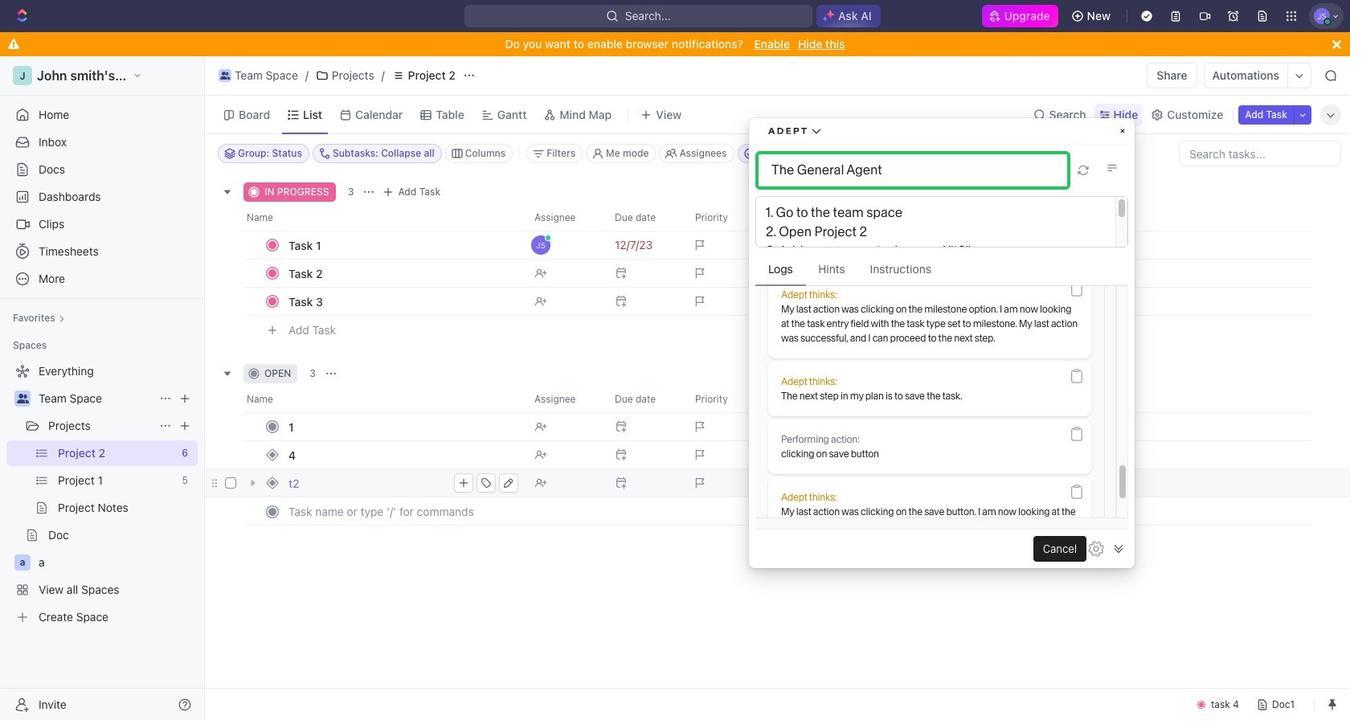 Task type: describe. For each thing, give the bounding box(es) containing it.
user group image
[[220, 72, 230, 80]]

sidebar navigation
[[0, 56, 208, 720]]

Search tasks... text field
[[1180, 142, 1341, 166]]



Task type: vqa. For each thing, say whether or not it's contained in the screenshot.
John smith's Workspace, , element
yes



Task type: locate. For each thing, give the bounding box(es) containing it.
john smith's workspace, , element
[[13, 66, 32, 85]]

user group image
[[16, 394, 29, 404]]

a, , element
[[14, 555, 31, 571]]

tree inside sidebar navigation
[[6, 359, 198, 630]]

tree
[[6, 359, 198, 630]]

Task name or type '/' for commands text field
[[289, 499, 758, 525]]



